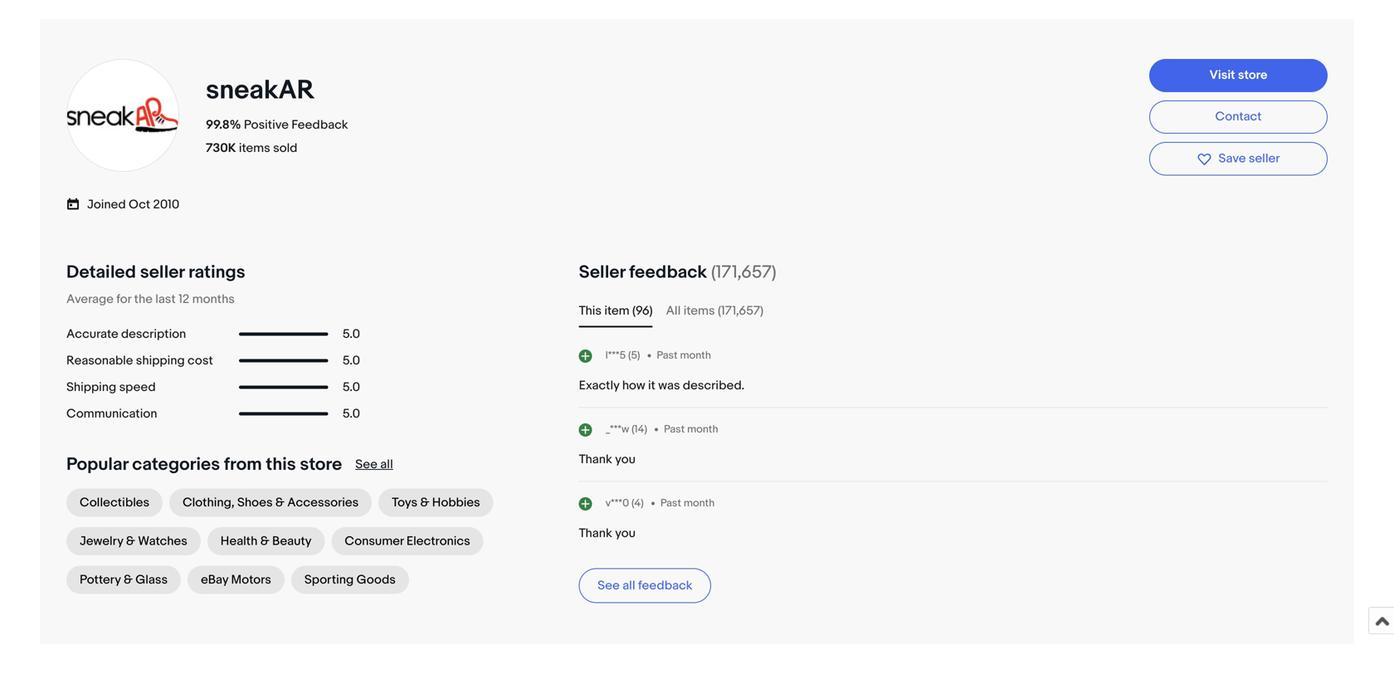 Task type: describe. For each thing, give the bounding box(es) containing it.
visit store link
[[1150, 59, 1328, 92]]

jewelry
[[80, 534, 123, 549]]

month for (4)
[[684, 497, 715, 510]]

watches
[[138, 534, 187, 549]]

this item (96)
[[579, 303, 653, 318]]

last
[[155, 292, 176, 307]]

electronics
[[407, 534, 470, 549]]

for
[[116, 292, 131, 307]]

accurate description
[[66, 327, 186, 342]]

categories
[[132, 454, 220, 475]]

joined
[[87, 197, 126, 212]]

was
[[659, 378, 680, 393]]

month for (14)
[[688, 423, 719, 436]]

described.
[[683, 378, 745, 393]]

hobbies
[[432, 495, 480, 510]]

items for 730k
[[239, 141, 270, 156]]

jewelry & watches
[[80, 534, 187, 549]]

detailed
[[66, 261, 136, 283]]

ebay motors
[[201, 572, 271, 587]]

cost
[[188, 353, 213, 368]]

sporting
[[305, 572, 354, 587]]

reasonable
[[66, 353, 133, 368]]

pottery & glass
[[80, 572, 168, 587]]

average
[[66, 292, 114, 307]]

how
[[623, 378, 646, 393]]

clothing, shoes & accessories
[[183, 495, 359, 510]]

(5)
[[629, 349, 640, 362]]

0 horizontal spatial store
[[300, 454, 342, 475]]

all for see all
[[381, 457, 393, 472]]

sneakar
[[206, 74, 315, 107]]

it
[[648, 378, 656, 393]]

the
[[134, 292, 153, 307]]

seller feedback (171,657)
[[579, 261, 777, 283]]

items for all
[[684, 303, 715, 318]]

shipping speed
[[66, 380, 156, 395]]

(171,657) for seller feedback (171,657)
[[711, 261, 777, 283]]

sporting goods
[[305, 572, 396, 587]]

& right the shoes
[[276, 495, 285, 510]]

99.8% positive feedback
[[206, 117, 348, 132]]

reasonable shipping cost
[[66, 353, 213, 368]]

5.0 for description
[[343, 327, 360, 342]]

text__icon wrapper image
[[66, 195, 87, 211]]

(4)
[[632, 497, 644, 510]]

see all
[[356, 457, 393, 472]]

99.8%
[[206, 117, 241, 132]]

past for (14)
[[664, 423, 685, 436]]

see all feedback
[[598, 578, 693, 593]]

popular categories from this store
[[66, 454, 342, 475]]

popular
[[66, 454, 128, 475]]

730k items sold
[[206, 141, 298, 156]]

2010
[[153, 197, 180, 212]]

ebay
[[201, 572, 228, 587]]

clothing, shoes & accessories link
[[169, 489, 372, 517]]

health & beauty
[[221, 534, 312, 549]]

health & beauty link
[[207, 527, 325, 555]]

730k
[[206, 141, 236, 156]]

past month for (4)
[[661, 497, 715, 510]]

& for jewelry & watches
[[126, 534, 135, 549]]

save seller button
[[1150, 142, 1328, 176]]

& for toys & hobbies
[[420, 495, 430, 510]]

tab list containing this item (96)
[[579, 301, 1328, 321]]

glass
[[136, 572, 168, 587]]

consumer electronics link
[[332, 527, 484, 555]]

pottery
[[80, 572, 121, 587]]

contact link
[[1150, 101, 1328, 134]]

oct
[[129, 197, 150, 212]]

shipping
[[66, 380, 116, 395]]

speed
[[119, 380, 156, 395]]

(171,657) for all items (171,657)
[[718, 303, 764, 318]]

past month for (14)
[[664, 423, 719, 436]]

goods
[[357, 572, 396, 587]]

5.0 for speed
[[343, 380, 360, 395]]

joined oct 2010
[[87, 197, 180, 212]]

jewelry & watches link
[[66, 527, 201, 555]]

accurate
[[66, 327, 118, 342]]

save
[[1219, 151, 1247, 166]]

& for pottery & glass
[[124, 572, 133, 587]]

seller for save
[[1249, 151, 1281, 166]]



Task type: vqa. For each thing, say whether or not it's contained in the screenshot.
topmost all
yes



Task type: locate. For each thing, give the bounding box(es) containing it.
v***0 (4)
[[606, 497, 644, 510]]

motors
[[231, 572, 271, 587]]

all items (171,657)
[[666, 303, 764, 318]]

sporting goods link
[[291, 566, 409, 594]]

month for (5)
[[680, 349, 711, 362]]

& left glass
[[124, 572, 133, 587]]

(171,657) inside tab list
[[718, 303, 764, 318]]

1 vertical spatial thank you
[[579, 526, 636, 541]]

0 vertical spatial thank
[[579, 452, 613, 467]]

communication
[[66, 406, 157, 421]]

thank down _***w
[[579, 452, 613, 467]]

month up 'described.'
[[680, 349, 711, 362]]

thank down v***0
[[579, 526, 613, 541]]

you down _***w (14)
[[615, 452, 636, 467]]

contact
[[1216, 109, 1262, 124]]

past month for (5)
[[657, 349, 711, 362]]

see all feedback link
[[579, 568, 712, 603]]

1 vertical spatial seller
[[140, 261, 185, 283]]

1 thank from the top
[[579, 452, 613, 467]]

past month right the (4)
[[661, 497, 715, 510]]

1 horizontal spatial seller
[[1249, 151, 1281, 166]]

1 horizontal spatial items
[[684, 303, 715, 318]]

thank for _***w (14)
[[579, 452, 613, 467]]

ratings
[[189, 261, 245, 283]]

feedback
[[630, 261, 708, 283], [638, 578, 693, 593]]

5.0 for shipping
[[343, 353, 360, 368]]

l***5
[[606, 349, 626, 362]]

past
[[657, 349, 678, 362], [664, 423, 685, 436], [661, 497, 682, 510]]

health
[[221, 534, 258, 549]]

store inside 'visit store' link
[[1239, 68, 1268, 83]]

0 vertical spatial feedback
[[630, 261, 708, 283]]

3 5.0 from the top
[[343, 380, 360, 395]]

0 vertical spatial store
[[1239, 68, 1268, 83]]

1 vertical spatial store
[[300, 454, 342, 475]]

1 vertical spatial past month
[[664, 423, 719, 436]]

consumer electronics
[[345, 534, 470, 549]]

all
[[666, 303, 681, 318]]

collectibles link
[[66, 489, 163, 517]]

item
[[605, 303, 630, 318]]

all
[[381, 457, 393, 472], [623, 578, 636, 593]]

accessories
[[287, 495, 359, 510]]

_***w (14)
[[606, 423, 648, 436]]

pottery & glass link
[[66, 566, 181, 594]]

all for see all feedback
[[623, 578, 636, 593]]

thank you down _***w
[[579, 452, 636, 467]]

2 you from the top
[[615, 526, 636, 541]]

see for see all feedback
[[598, 578, 620, 593]]

seller
[[1249, 151, 1281, 166], [140, 261, 185, 283]]

thank you for v***0 (4)
[[579, 526, 636, 541]]

items down positive
[[239, 141, 270, 156]]

0 vertical spatial past month
[[657, 349, 711, 362]]

sneakar link
[[206, 74, 321, 107]]

1 vertical spatial (171,657)
[[718, 303, 764, 318]]

2 thank you from the top
[[579, 526, 636, 541]]

1 vertical spatial see
[[598, 578, 620, 593]]

store up accessories
[[300, 454, 342, 475]]

1 vertical spatial feedback
[[638, 578, 693, 593]]

month right the (4)
[[684, 497, 715, 510]]

0 horizontal spatial all
[[381, 457, 393, 472]]

(171,657) right all
[[718, 303, 764, 318]]

0 vertical spatial all
[[381, 457, 393, 472]]

all up toys
[[381, 457, 393, 472]]

2 5.0 from the top
[[343, 353, 360, 368]]

visit
[[1210, 68, 1236, 83]]

items right all
[[684, 303, 715, 318]]

see for see all
[[356, 457, 378, 472]]

toys
[[392, 495, 418, 510]]

0 horizontal spatial items
[[239, 141, 270, 156]]

detailed seller ratings
[[66, 261, 245, 283]]

seller
[[579, 261, 626, 283]]

1 vertical spatial items
[[684, 303, 715, 318]]

1 vertical spatial month
[[688, 423, 719, 436]]

toys & hobbies link
[[379, 489, 494, 517]]

1 you from the top
[[615, 452, 636, 467]]

feedback
[[292, 117, 348, 132]]

thank for v***0 (4)
[[579, 526, 613, 541]]

2 thank from the top
[[579, 526, 613, 541]]

see all link
[[356, 457, 393, 472]]

1 vertical spatial past
[[664, 423, 685, 436]]

& right toys
[[420, 495, 430, 510]]

0 vertical spatial month
[[680, 349, 711, 362]]

you for _***w
[[615, 452, 636, 467]]

this
[[579, 303, 602, 318]]

past month down 'was'
[[664, 423, 719, 436]]

past up 'was'
[[657, 349, 678, 362]]

sold
[[273, 141, 298, 156]]

(171,657)
[[711, 261, 777, 283], [718, 303, 764, 318]]

v***0
[[606, 497, 629, 510]]

exactly
[[579, 378, 620, 393]]

1 horizontal spatial store
[[1239, 68, 1268, 83]]

1 vertical spatial thank
[[579, 526, 613, 541]]

2 vertical spatial past month
[[661, 497, 715, 510]]

(171,657) up all items (171,657)
[[711, 261, 777, 283]]

month
[[680, 349, 711, 362], [688, 423, 719, 436], [684, 497, 715, 510]]

thank you
[[579, 452, 636, 467], [579, 526, 636, 541]]

this
[[266, 454, 296, 475]]

past month
[[657, 349, 711, 362], [664, 423, 719, 436], [661, 497, 715, 510]]

store right visit
[[1239, 68, 1268, 83]]

collectibles
[[80, 495, 150, 510]]

you down the v***0 (4)
[[615, 526, 636, 541]]

exactly how it was described.
[[579, 378, 745, 393]]

1 vertical spatial you
[[615, 526, 636, 541]]

thank you for _***w (14)
[[579, 452, 636, 467]]

2 vertical spatial month
[[684, 497, 715, 510]]

0 horizontal spatial seller
[[140, 261, 185, 283]]

consumer
[[345, 534, 404, 549]]

0 vertical spatial past
[[657, 349, 678, 362]]

2 vertical spatial past
[[661, 497, 682, 510]]

past for (4)
[[661, 497, 682, 510]]

1 5.0 from the top
[[343, 327, 360, 342]]

from
[[224, 454, 262, 475]]

save seller
[[1219, 151, 1281, 166]]

0 vertical spatial seller
[[1249, 151, 1281, 166]]

seller right save
[[1249, 151, 1281, 166]]

past right (14) at the bottom left of page
[[664, 423, 685, 436]]

4 5.0 from the top
[[343, 406, 360, 421]]

tab list
[[579, 301, 1328, 321]]

0 vertical spatial see
[[356, 457, 378, 472]]

(96)
[[633, 303, 653, 318]]

ebay motors link
[[188, 566, 285, 594]]

0 vertical spatial items
[[239, 141, 270, 156]]

description
[[121, 327, 186, 342]]

1 thank you from the top
[[579, 452, 636, 467]]

0 vertical spatial you
[[615, 452, 636, 467]]

past for (5)
[[657, 349, 678, 362]]

12
[[179, 292, 190, 307]]

0 vertical spatial thank you
[[579, 452, 636, 467]]

&
[[276, 495, 285, 510], [420, 495, 430, 510], [126, 534, 135, 549], [260, 534, 270, 549], [124, 572, 133, 587]]

beauty
[[272, 534, 312, 549]]

you
[[615, 452, 636, 467], [615, 526, 636, 541]]

shoes
[[237, 495, 273, 510]]

visit store
[[1210, 68, 1268, 83]]

(14)
[[632, 423, 648, 436]]

1 horizontal spatial all
[[623, 578, 636, 593]]

& right 'health'
[[260, 534, 270, 549]]

seller inside save seller button
[[1249, 151, 1281, 166]]

average for the last 12 months
[[66, 292, 235, 307]]

past right the (4)
[[661, 497, 682, 510]]

1 vertical spatial all
[[623, 578, 636, 593]]

all down the v***0 (4)
[[623, 578, 636, 593]]

seller for detailed
[[140, 261, 185, 283]]

you for v***0
[[615, 526, 636, 541]]

shipping
[[136, 353, 185, 368]]

0 horizontal spatial see
[[356, 457, 378, 472]]

items
[[239, 141, 270, 156], [684, 303, 715, 318]]

clothing,
[[183, 495, 235, 510]]

& for health & beauty
[[260, 534, 270, 549]]

see up accessories
[[356, 457, 378, 472]]

0 vertical spatial (171,657)
[[711, 261, 777, 283]]

_***w
[[606, 423, 630, 436]]

see down v***0
[[598, 578, 620, 593]]

months
[[192, 292, 235, 307]]

past month up 'was'
[[657, 349, 711, 362]]

& right jewelry
[[126, 534, 135, 549]]

1 horizontal spatial see
[[598, 578, 620, 593]]

sneakar image
[[65, 57, 181, 174]]

thank you down v***0
[[579, 526, 636, 541]]

5.0
[[343, 327, 360, 342], [343, 353, 360, 368], [343, 380, 360, 395], [343, 406, 360, 421]]

seller up last
[[140, 261, 185, 283]]

month down 'described.'
[[688, 423, 719, 436]]



